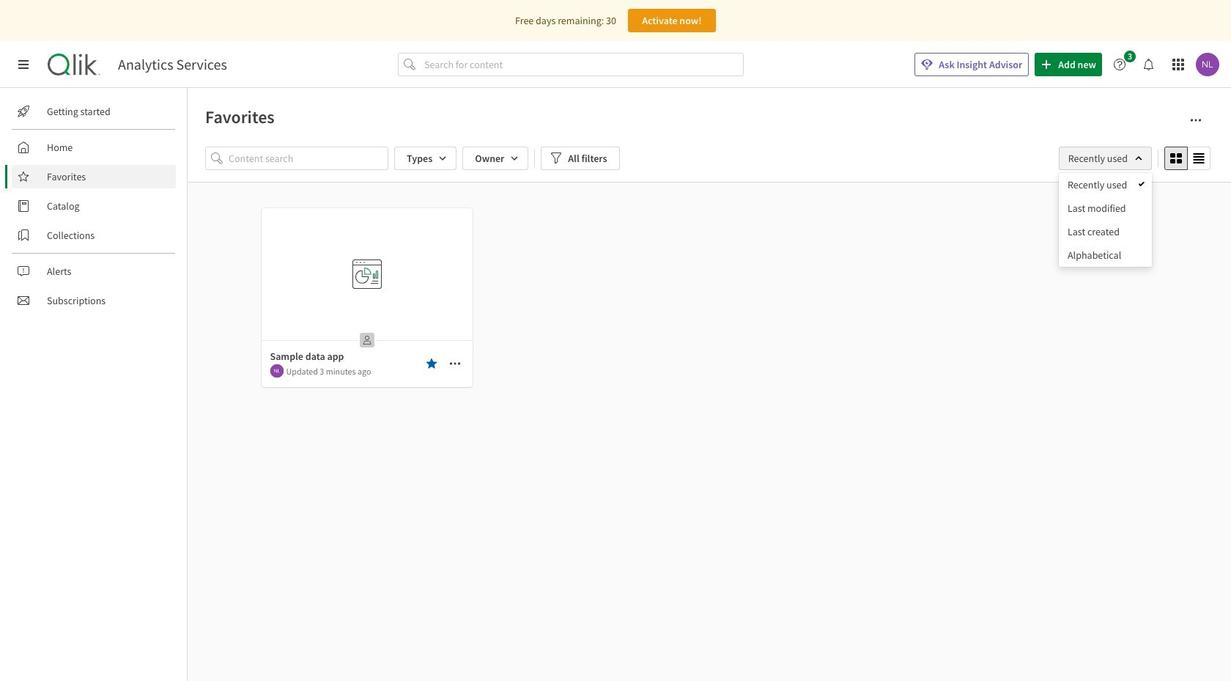 Task type: vqa. For each thing, say whether or not it's contained in the screenshot.
Analytics Services element in the top left of the page
yes



Task type: locate. For each thing, give the bounding box(es) containing it.
switch view group
[[1165, 147, 1211, 170]]

4 option from the top
[[1059, 243, 1152, 267]]

None field
[[1059, 147, 1152, 170]]

remove from favorites image
[[426, 358, 437, 369]]

list box
[[1059, 173, 1152, 267]]

3 option from the top
[[1059, 220, 1152, 243]]

2 option from the top
[[1059, 196, 1152, 220]]

noah lott image
[[270, 364, 283, 378]]

Content search text field
[[229, 147, 389, 170]]

tile view image
[[1171, 152, 1182, 164]]

option
[[1059, 173, 1152, 196], [1059, 196, 1152, 220], [1059, 220, 1152, 243], [1059, 243, 1152, 267]]



Task type: describe. For each thing, give the bounding box(es) containing it.
analytics services element
[[118, 56, 227, 73]]

list box inside 'filters' region
[[1059, 173, 1152, 267]]

filters region
[[0, 0, 1232, 681]]

navigation pane element
[[0, 94, 187, 318]]

1 option from the top
[[1059, 173, 1152, 196]]

close sidebar menu image
[[18, 59, 29, 70]]

list view image
[[1193, 152, 1205, 164]]

noah lott element
[[270, 364, 283, 378]]

none field inside 'filters' region
[[1059, 147, 1152, 170]]



